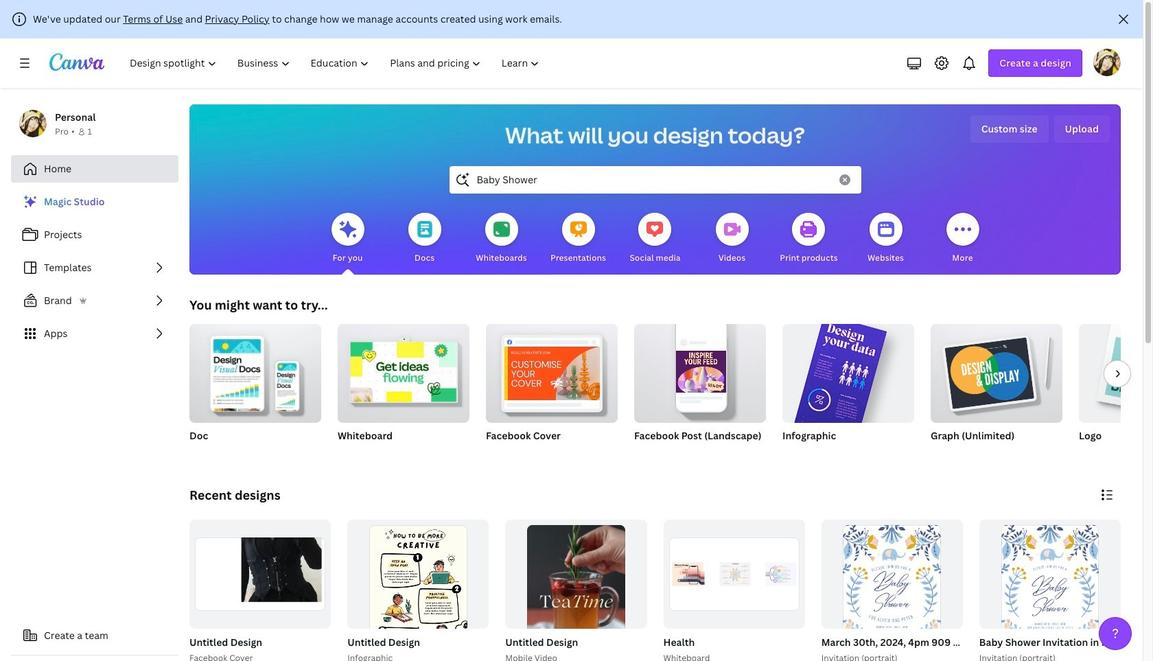 Task type: locate. For each thing, give the bounding box(es) containing it.
stephanie aranda image
[[1094, 49, 1122, 76]]

group
[[781, 314, 915, 490], [781, 314, 915, 490], [338, 319, 470, 460], [338, 319, 470, 423], [486, 319, 618, 460], [486, 319, 618, 423], [635, 319, 767, 460], [635, 319, 767, 423], [931, 319, 1063, 460], [931, 319, 1063, 423], [190, 324, 321, 460], [1080, 324, 1154, 460], [1080, 324, 1154, 423], [187, 520, 331, 661], [345, 520, 489, 661], [348, 520, 489, 661], [503, 520, 647, 661], [506, 520, 647, 661], [661, 520, 805, 661], [664, 520, 805, 629], [819, 520, 1083, 661], [822, 520, 964, 661], [977, 520, 1154, 661], [980, 520, 1122, 661]]

None search field
[[450, 166, 862, 194]]

list
[[11, 188, 179, 348]]

top level navigation element
[[121, 49, 552, 77]]



Task type: vqa. For each thing, say whether or not it's contained in the screenshot.
Stephanie Aranda icon on the top of page
yes



Task type: describe. For each thing, give the bounding box(es) containing it.
Search search field
[[477, 167, 831, 193]]



